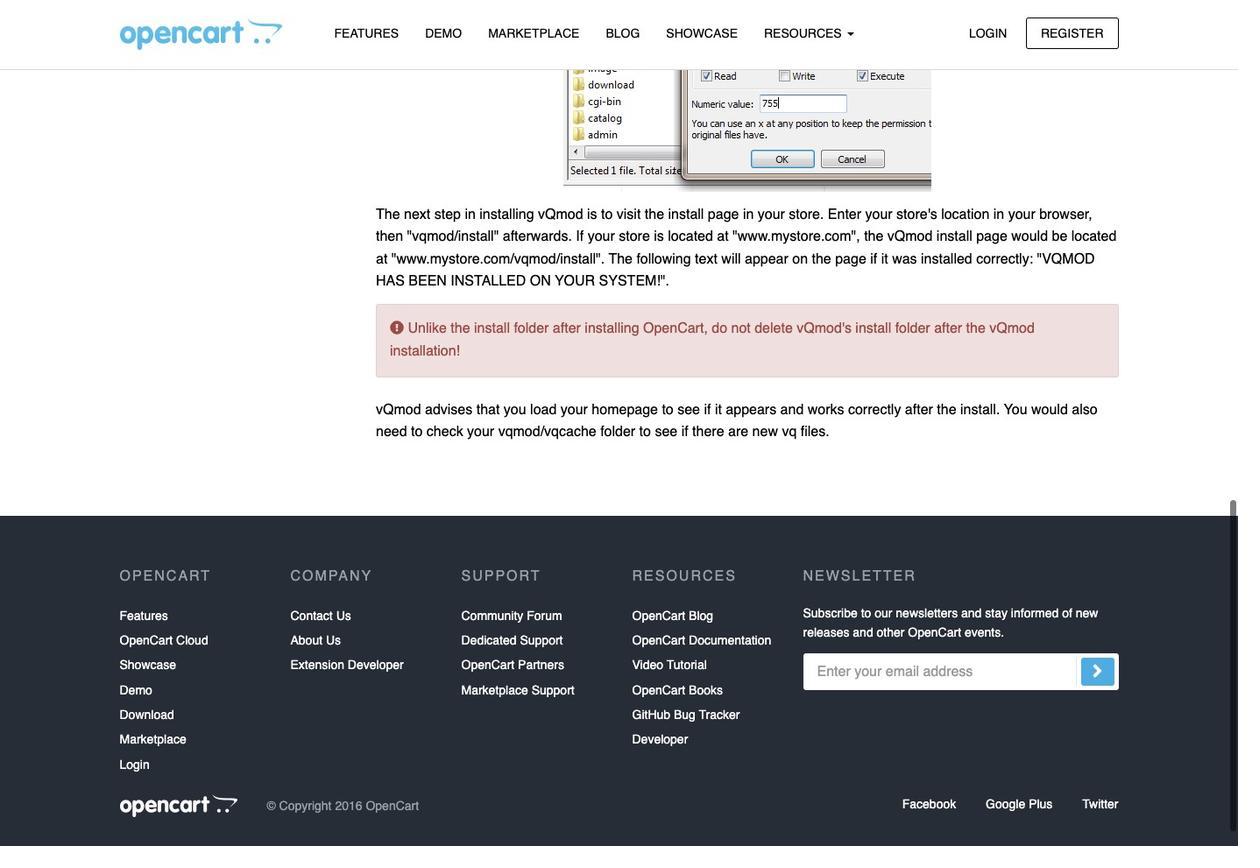 Task type: describe. For each thing, give the bounding box(es) containing it.
resources link
[[751, 18, 867, 49]]

if
[[576, 229, 584, 245]]

bug
[[674, 708, 696, 722]]

text
[[695, 251, 718, 267]]

1 vertical spatial resources
[[632, 569, 737, 585]]

store's
[[897, 206, 938, 222]]

twitter link
[[1083, 798, 1119, 812]]

to right homepage
[[662, 402, 674, 418]]

0 vertical spatial at
[[717, 229, 729, 245]]

"vqmod
[[1037, 251, 1095, 267]]

opencart blog
[[632, 609, 714, 623]]

installed
[[451, 274, 526, 290]]

opencart for opencart partners
[[461, 658, 515, 673]]

extension developer
[[291, 658, 404, 673]]

opencart inside "subscribe to our newsletters and stay informed of new releases and other opencart events."
[[908, 626, 962, 640]]

check
[[427, 424, 463, 440]]

installing inside "the next step in installing vqmod is to visit the install page in your store. enter your store's location in your browser, then "vqmod/install" afterwards. if your store is located at "www.mystore.com", the vqmod install page would be located at "www.mystore.com/vqmod/install". the following text will appear on the page if it was installed correctly: "vqmod has been installed on your system!"."
[[480, 206, 534, 222]]

dedicated support
[[461, 634, 563, 648]]

0 horizontal spatial if
[[682, 424, 689, 440]]

system!".
[[599, 274, 670, 290]]

© copyright 2016 opencart
[[267, 799, 419, 813]]

0 vertical spatial the
[[376, 206, 400, 222]]

opencart - open source shopping cart solution image
[[120, 18, 282, 50]]

community forum link
[[461, 603, 562, 628]]

will
[[722, 251, 741, 267]]

the next step in installing vqmod is to visit the install page in your store. enter your store's location in your browser, then "vqmod/install" afterwards. if your store is located at "www.mystore.com", the vqmod install page would be located at "www.mystore.com/vqmod/install". the following text will appear on the page if it was installed correctly: "vqmod has been installed on your system!".
[[376, 206, 1117, 290]]

contact
[[291, 609, 333, 623]]

1 vertical spatial marketplace link
[[120, 728, 186, 753]]

Enter your email address text field
[[803, 654, 1119, 690]]

copyright
[[279, 799, 332, 813]]

video tutorial
[[632, 658, 707, 673]]

appear
[[745, 251, 789, 267]]

0 horizontal spatial demo link
[[120, 678, 152, 703]]

0 horizontal spatial after
[[553, 321, 581, 337]]

0 horizontal spatial is
[[587, 206, 597, 222]]

1 horizontal spatial marketplace link
[[475, 18, 593, 49]]

0 vertical spatial demo link
[[412, 18, 475, 49]]

to inside "subscribe to our newsletters and stay informed of new releases and other opencart events."
[[861, 606, 872, 620]]

visit
[[617, 206, 641, 222]]

store
[[619, 229, 650, 245]]

would inside vqmod advises that you load your homepage to see if it appears and works correctly after the install. you would also need to check your vqmod/vqcache folder to see if there are new vq files.
[[1032, 402, 1068, 418]]

also
[[1072, 402, 1098, 418]]

about
[[291, 634, 323, 648]]

install down installed
[[474, 321, 510, 337]]

video
[[632, 658, 664, 673]]

support for dedicated
[[520, 634, 563, 648]]

next
[[404, 206, 431, 222]]

browser,
[[1040, 206, 1093, 222]]

github bug tracker link
[[632, 703, 740, 728]]

would inside "the next step in installing vqmod is to visit the install page in your store. enter your store's location in your browser, then "vqmod/install" afterwards. if your store is located at "www.mystore.com", the vqmod install page would be located at "www.mystore.com/vqmod/install". the following text will appear on the page if it was installed correctly: "vqmod has been installed on your system!"."
[[1012, 229, 1048, 245]]

login for bottom login link
[[120, 758, 150, 772]]

2 horizontal spatial folder
[[895, 321, 931, 337]]

features for demo
[[334, 26, 399, 40]]

register link
[[1026, 17, 1119, 49]]

0 horizontal spatial showcase link
[[120, 653, 176, 678]]

subscribe to our newsletters and stay informed of new releases and other opencart events.
[[803, 606, 1099, 640]]

opencart partners link
[[461, 653, 564, 678]]

to down homepage
[[639, 424, 651, 440]]

opencart cloud
[[120, 634, 208, 648]]

if inside "the next step in installing vqmod is to visit the install page in your store. enter your store's location in your browser, then "vqmod/install" afterwards. if your store is located at "www.mystore.com", the vqmod install page would be located at "www.mystore.com/vqmod/install". the following text will appear on the page if it was installed correctly: "vqmod has been installed on your system!"."
[[871, 251, 878, 267]]

correctly:
[[977, 251, 1033, 267]]

demo for top demo link
[[425, 26, 462, 40]]

2 vertical spatial marketplace
[[120, 733, 186, 747]]

2 located from the left
[[1072, 229, 1117, 245]]

opencart blog link
[[632, 603, 714, 628]]

opencart,
[[643, 321, 708, 337]]

opencart cloud link
[[120, 628, 208, 653]]

cloud
[[176, 634, 208, 648]]

video tutorial link
[[632, 653, 707, 678]]

enter
[[828, 206, 862, 222]]

1 vertical spatial blog
[[689, 609, 714, 623]]

do
[[712, 321, 728, 337]]

opencart for opencart cloud
[[120, 634, 173, 648]]

developer link
[[632, 728, 688, 753]]

informed
[[1011, 606, 1059, 620]]

install up installed
[[937, 229, 973, 245]]

your right "load"
[[561, 402, 588, 418]]

that
[[477, 402, 500, 418]]

releases
[[803, 626, 850, 640]]

vqmod's
[[797, 321, 852, 337]]

opencart books
[[632, 683, 723, 697]]

need
[[376, 424, 407, 440]]

opencart right 2016
[[366, 799, 419, 813]]

install right vqmod's on the top of the page
[[856, 321, 892, 337]]

0 vertical spatial see
[[678, 402, 700, 418]]

features link for opencart cloud
[[120, 603, 168, 628]]

facebook link
[[903, 798, 956, 812]]

us for contact us
[[336, 609, 351, 623]]

newsletter
[[803, 569, 917, 585]]

forum
[[527, 609, 562, 623]]

plus
[[1029, 798, 1053, 812]]

your left browser,
[[1008, 206, 1036, 222]]

showcase for right showcase link
[[666, 26, 738, 40]]

1 horizontal spatial showcase link
[[653, 18, 751, 49]]

installation!
[[390, 344, 460, 359]]

1 horizontal spatial login link
[[954, 17, 1022, 49]]

"www.mystore.com/vqmod/install".
[[392, 251, 605, 267]]

0 vertical spatial support
[[461, 569, 541, 585]]

community forum
[[461, 609, 562, 623]]

newsletters
[[896, 606, 958, 620]]

vqmod inside unlike the install folder after installing opencart, do not delete vqmod's install folder after the vqmod installation!
[[990, 321, 1035, 337]]

contact us
[[291, 609, 351, 623]]

opencart for opencart books
[[632, 683, 686, 697]]

angle right image
[[1093, 661, 1103, 682]]

1 located from the left
[[668, 229, 713, 245]]

extension
[[291, 658, 344, 673]]

was
[[892, 251, 917, 267]]

are
[[728, 424, 749, 440]]

our
[[875, 606, 893, 620]]

on
[[793, 251, 808, 267]]

to right need
[[411, 424, 423, 440]]

1 vertical spatial page
[[977, 229, 1008, 245]]

your right enter
[[866, 206, 893, 222]]

exclamation circle image
[[390, 321, 404, 335]]

opencart image
[[120, 795, 237, 818]]

tutorial
[[667, 658, 707, 673]]

other
[[877, 626, 905, 640]]

after inside vqmod advises that you load your homepage to see if it appears and works correctly after the install. you would also need to check your vqmod/vqcache folder to see if there are new vq files.
[[905, 402, 933, 418]]

facebook
[[903, 798, 956, 812]]

there
[[692, 424, 724, 440]]

opencart books link
[[632, 678, 723, 703]]

vqmod inside vqmod advises that you load your homepage to see if it appears and works correctly after the install. you would also need to check your vqmod/vqcache folder to see if there are new vq files.
[[376, 402, 421, 418]]



Task type: vqa. For each thing, say whether or not it's contained in the screenshot.
bottommost can
no



Task type: locate. For each thing, give the bounding box(es) containing it.
1 horizontal spatial if
[[704, 402, 711, 418]]

download link
[[120, 703, 174, 728]]

1 horizontal spatial the
[[609, 251, 633, 267]]

0 vertical spatial is
[[587, 206, 597, 222]]

located right be
[[1072, 229, 1117, 245]]

would right you
[[1032, 402, 1068, 418]]

after right correctly
[[905, 402, 933, 418]]

advises
[[425, 402, 473, 418]]

opencart up opencart cloud
[[120, 569, 211, 585]]

0 horizontal spatial marketplace link
[[120, 728, 186, 753]]

books
[[689, 683, 723, 697]]

1 horizontal spatial installing
[[585, 321, 639, 337]]

contact us link
[[291, 603, 351, 628]]

is left visit
[[587, 206, 597, 222]]

vqmod advises that you load your homepage to see if it appears and works correctly after the install. you would also need to check your vqmod/vqcache folder to see if there are new vq files.
[[376, 402, 1098, 440]]

1 vertical spatial developer
[[632, 733, 688, 747]]

not
[[731, 321, 751, 337]]

0 horizontal spatial login
[[120, 758, 150, 772]]

if left was
[[871, 251, 878, 267]]

1 horizontal spatial login
[[969, 26, 1007, 40]]

google plus link
[[986, 798, 1053, 812]]

to left visit
[[601, 206, 613, 222]]

1 vertical spatial and
[[962, 606, 982, 620]]

installing down system!".
[[585, 321, 639, 337]]

to inside "the next step in installing vqmod is to visit the install page in your store. enter your store's location in your browser, then "vqmod/install" afterwards. if your store is located at "www.mystore.com", the vqmod install page would be located at "www.mystore.com/vqmod/install". the following text will appear on the page if it was installed correctly: "vqmod has been installed on your system!"."
[[601, 206, 613, 222]]

0 horizontal spatial page
[[708, 206, 739, 222]]

1 vertical spatial marketplace
[[461, 683, 528, 697]]

subscribe
[[803, 606, 858, 620]]

folder down was
[[895, 321, 931, 337]]

0 vertical spatial would
[[1012, 229, 1048, 245]]

1 horizontal spatial demo link
[[412, 18, 475, 49]]

1 vertical spatial demo
[[120, 683, 152, 697]]

would left be
[[1012, 229, 1048, 245]]

location
[[941, 206, 990, 222]]

it left was
[[881, 251, 888, 267]]

page up the correctly:
[[977, 229, 1008, 245]]

1 horizontal spatial at
[[717, 229, 729, 245]]

support inside "dedicated support" link
[[520, 634, 563, 648]]

delete
[[755, 321, 793, 337]]

1 in from the left
[[465, 206, 476, 222]]

0 horizontal spatial resources
[[632, 569, 737, 585]]

0 vertical spatial us
[[336, 609, 351, 623]]

1 vertical spatial new
[[1076, 606, 1099, 620]]

would
[[1012, 229, 1048, 245], [1032, 402, 1068, 418]]

0 vertical spatial marketplace
[[488, 26, 580, 40]]

store.
[[789, 206, 824, 222]]

1 horizontal spatial resources
[[764, 26, 845, 40]]

blog link
[[593, 18, 653, 49]]

following
[[637, 251, 691, 267]]

and up the vq
[[781, 402, 804, 418]]

vqmod down the correctly:
[[990, 321, 1035, 337]]

1 vertical spatial us
[[326, 634, 341, 648]]

to left our
[[861, 606, 872, 620]]

0 vertical spatial if
[[871, 251, 878, 267]]

1 vertical spatial at
[[376, 251, 388, 267]]

google plus
[[986, 798, 1053, 812]]

0 horizontal spatial features link
[[120, 603, 168, 628]]

login
[[969, 26, 1007, 40], [120, 758, 150, 772]]

1 vertical spatial the
[[609, 251, 633, 267]]

stay
[[985, 606, 1008, 620]]

developer
[[348, 658, 404, 673], [632, 733, 688, 747]]

vqmod/vqcache
[[498, 424, 597, 440]]

your up "www.mystore.com",
[[758, 206, 785, 222]]

folder down on at the top of page
[[514, 321, 549, 337]]

after down installed
[[934, 321, 963, 337]]

0 vertical spatial login
[[969, 26, 1007, 40]]

new left the vq
[[753, 424, 778, 440]]

developer inside extension developer link
[[348, 658, 404, 673]]

about us
[[291, 634, 341, 648]]

your
[[555, 274, 595, 290]]

1 vertical spatial see
[[655, 424, 678, 440]]

see left there
[[655, 424, 678, 440]]

opencart up github at bottom right
[[632, 683, 686, 697]]

1 vertical spatial showcase
[[120, 658, 176, 673]]

0 vertical spatial blog
[[606, 26, 640, 40]]

login for the rightmost login link
[[969, 26, 1007, 40]]

is
[[587, 206, 597, 222], [654, 229, 664, 245]]

the
[[645, 206, 664, 222], [864, 229, 884, 245], [812, 251, 832, 267], [451, 321, 470, 337], [966, 321, 986, 337], [937, 402, 957, 418]]

resources
[[764, 26, 845, 40], [632, 569, 737, 585]]

1 horizontal spatial it
[[881, 251, 888, 267]]

1 horizontal spatial showcase
[[666, 26, 738, 40]]

dedicated support link
[[461, 628, 563, 653]]

login link left register link
[[954, 17, 1022, 49]]

1 vertical spatial it
[[715, 402, 722, 418]]

us right 'about'
[[326, 634, 341, 648]]

tracker
[[699, 708, 740, 722]]

install
[[668, 206, 704, 222], [937, 229, 973, 245], [474, 321, 510, 337], [856, 321, 892, 337]]

folder inside vqmod advises that you load your homepage to see if it appears and works correctly after the install. you would also need to check your vqmod/vqcache folder to see if there are new vq files.
[[601, 424, 636, 440]]

features link for demo
[[321, 18, 412, 49]]

opencart down newsletters
[[908, 626, 962, 640]]

1 horizontal spatial is
[[654, 229, 664, 245]]

after down your
[[553, 321, 581, 337]]

of
[[1062, 606, 1073, 620]]

1 vertical spatial features
[[120, 609, 168, 623]]

1 horizontal spatial new
[[1076, 606, 1099, 620]]

0 horizontal spatial blog
[[606, 26, 640, 40]]

©
[[267, 799, 276, 813]]

us
[[336, 609, 351, 623], [326, 634, 341, 648]]

showcase right blog link on the top of the page
[[666, 26, 738, 40]]

company
[[291, 569, 373, 585]]

developer down github at bottom right
[[632, 733, 688, 747]]

blog
[[606, 26, 640, 40], [689, 609, 714, 623]]

login inside login link
[[969, 26, 1007, 40]]

login link down "download" link
[[120, 753, 150, 778]]

0 horizontal spatial and
[[781, 402, 804, 418]]

vqmod
[[538, 206, 583, 222], [888, 229, 933, 245], [990, 321, 1035, 337], [376, 402, 421, 418]]

unlike the install folder after installing opencart, do not delete vqmod's install folder after the vqmod installation! alert
[[376, 305, 1119, 377]]

to
[[601, 206, 613, 222], [662, 402, 674, 418], [411, 424, 423, 440], [639, 424, 651, 440], [861, 606, 872, 620]]

1 vertical spatial login
[[120, 758, 150, 772]]

1 horizontal spatial in
[[743, 206, 754, 222]]

installing inside unlike the install folder after installing opencart, do not delete vqmod's install folder after the vqmod installation!
[[585, 321, 639, 337]]

extension developer link
[[291, 653, 404, 678]]

afterwards.
[[503, 229, 572, 245]]

is up following
[[654, 229, 664, 245]]

login left register
[[969, 26, 1007, 40]]

your right if
[[588, 229, 615, 245]]

marketplace support link
[[461, 678, 575, 703]]

opencart documentation link
[[632, 628, 772, 653]]

page up will
[[708, 206, 739, 222]]

installing up afterwards.
[[480, 206, 534, 222]]

vqmod up was
[[888, 229, 933, 245]]

1 vertical spatial would
[[1032, 402, 1068, 418]]

demo for the leftmost demo link
[[120, 683, 152, 697]]

if left there
[[682, 424, 689, 440]]

1 horizontal spatial developer
[[632, 733, 688, 747]]

step
[[434, 206, 461, 222]]

and left other
[[853, 626, 874, 640]]

2 vertical spatial page
[[835, 251, 867, 267]]

1 horizontal spatial located
[[1072, 229, 1117, 245]]

developer right extension
[[348, 658, 404, 673]]

in
[[465, 206, 476, 222], [743, 206, 754, 222], [994, 206, 1005, 222]]

see up there
[[678, 402, 700, 418]]

if up there
[[704, 402, 711, 418]]

installing
[[480, 206, 534, 222], [585, 321, 639, 337]]

1 vertical spatial showcase link
[[120, 653, 176, 678]]

at down then
[[376, 251, 388, 267]]

located
[[668, 229, 713, 245], [1072, 229, 1117, 245]]

at up will
[[717, 229, 729, 245]]

1 vertical spatial features link
[[120, 603, 168, 628]]

0 vertical spatial features link
[[321, 18, 412, 49]]

0 horizontal spatial the
[[376, 206, 400, 222]]

install up text
[[668, 206, 704, 222]]

0 horizontal spatial login link
[[120, 753, 150, 778]]

load
[[530, 402, 557, 418]]

2 horizontal spatial in
[[994, 206, 1005, 222]]

demo
[[425, 26, 462, 40], [120, 683, 152, 697]]

0 vertical spatial developer
[[348, 658, 404, 673]]

after
[[553, 321, 581, 337], [934, 321, 963, 337], [905, 402, 933, 418]]

set permission 0755 image
[[562, 0, 932, 193]]

opencart for opencart blog
[[632, 609, 686, 623]]

and up events.
[[962, 606, 982, 620]]

0 horizontal spatial showcase
[[120, 658, 176, 673]]

you
[[1004, 402, 1028, 418]]

located up text
[[668, 229, 713, 245]]

google
[[986, 798, 1026, 812]]

1 vertical spatial is
[[654, 229, 664, 245]]

0 horizontal spatial at
[[376, 251, 388, 267]]

1 vertical spatial support
[[520, 634, 563, 648]]

2 vertical spatial and
[[853, 626, 874, 640]]

if
[[871, 251, 878, 267], [704, 402, 711, 418], [682, 424, 689, 440]]

3 in from the left
[[994, 206, 1005, 222]]

0 horizontal spatial demo
[[120, 683, 152, 697]]

1 horizontal spatial features link
[[321, 18, 412, 49]]

github bug tracker
[[632, 708, 740, 722]]

folder down homepage
[[601, 424, 636, 440]]

0 vertical spatial showcase
[[666, 26, 738, 40]]

your down the that
[[467, 424, 495, 440]]

2 horizontal spatial and
[[962, 606, 982, 620]]

2 horizontal spatial page
[[977, 229, 1008, 245]]

2 vertical spatial support
[[532, 683, 575, 697]]

0 vertical spatial page
[[708, 206, 739, 222]]

opencart down dedicated
[[461, 658, 515, 673]]

homepage
[[592, 402, 658, 418]]

0 vertical spatial new
[[753, 424, 778, 440]]

see
[[678, 402, 700, 418], [655, 424, 678, 440]]

showcase link
[[653, 18, 751, 49], [120, 653, 176, 678]]

works
[[808, 402, 845, 418]]

the inside vqmod advises that you load your homepage to see if it appears and works correctly after the install. you would also need to check your vqmod/vqcache folder to see if there are new vq files.
[[937, 402, 957, 418]]

partners
[[518, 658, 564, 673]]

opencart up "opencart documentation" at bottom
[[632, 609, 686, 623]]

features for opencart cloud
[[120, 609, 168, 623]]

0 horizontal spatial installing
[[480, 206, 534, 222]]

0 horizontal spatial in
[[465, 206, 476, 222]]

has
[[376, 274, 405, 290]]

in up appear
[[743, 206, 754, 222]]

new inside "subscribe to our newsletters and stay informed of new releases and other opencart events."
[[1076, 606, 1099, 620]]

vqmod up if
[[538, 206, 583, 222]]

2 horizontal spatial if
[[871, 251, 878, 267]]

page down enter
[[835, 251, 867, 267]]

0 vertical spatial showcase link
[[653, 18, 751, 49]]

marketplace support
[[461, 683, 575, 697]]

0 vertical spatial it
[[881, 251, 888, 267]]

0 horizontal spatial features
[[120, 609, 168, 623]]

support inside marketplace support link
[[532, 683, 575, 697]]

1 vertical spatial installing
[[585, 321, 639, 337]]

2 vertical spatial if
[[682, 424, 689, 440]]

in right location
[[994, 206, 1005, 222]]

us for about us
[[326, 634, 341, 648]]

opencart left cloud
[[120, 634, 173, 648]]

0 horizontal spatial folder
[[514, 321, 549, 337]]

support up community
[[461, 569, 541, 585]]

install.
[[961, 402, 1000, 418]]

the up system!".
[[609, 251, 633, 267]]

dedicated
[[461, 634, 517, 648]]

showcase for the left showcase link
[[120, 658, 176, 673]]

vqmod up need
[[376, 402, 421, 418]]

then
[[376, 229, 403, 245]]

1 horizontal spatial after
[[905, 402, 933, 418]]

opencart partners
[[461, 658, 564, 673]]

be
[[1052, 229, 1068, 245]]

opencart up video tutorial on the right
[[632, 634, 686, 648]]

0 horizontal spatial it
[[715, 402, 722, 418]]

showcase down 'opencart cloud' link
[[120, 658, 176, 673]]

the up then
[[376, 206, 400, 222]]

1 vertical spatial demo link
[[120, 678, 152, 703]]

login down "download" link
[[120, 758, 150, 772]]

in right the step
[[465, 206, 476, 222]]

it inside vqmod advises that you load your homepage to see if it appears and works correctly after the install. you would also need to check your vqmod/vqcache folder to see if there are new vq files.
[[715, 402, 722, 418]]

unlike
[[408, 321, 447, 337]]

1 vertical spatial if
[[704, 402, 711, 418]]

0 vertical spatial resources
[[764, 26, 845, 40]]

0 vertical spatial features
[[334, 26, 399, 40]]

new right of
[[1076, 606, 1099, 620]]

and inside vqmod advises that you load your homepage to see if it appears and works correctly after the install. you would also need to check your vqmod/vqcache folder to see if there are new vq files.
[[781, 402, 804, 418]]

documentation
[[689, 634, 772, 648]]

opencart for opencart documentation
[[632, 634, 686, 648]]

showcase
[[666, 26, 738, 40], [120, 658, 176, 673]]

it up there
[[715, 402, 722, 418]]

opencart for opencart
[[120, 569, 211, 585]]

0 horizontal spatial new
[[753, 424, 778, 440]]

support up partners
[[520, 634, 563, 648]]

us right contact
[[336, 609, 351, 623]]

correctly
[[848, 402, 901, 418]]

opencart
[[120, 569, 211, 585], [632, 609, 686, 623], [908, 626, 962, 640], [120, 634, 173, 648], [632, 634, 686, 648], [461, 658, 515, 673], [632, 683, 686, 697], [366, 799, 419, 813]]

support down partners
[[532, 683, 575, 697]]

files.
[[801, 424, 830, 440]]

0 vertical spatial and
[[781, 402, 804, 418]]

2 in from the left
[[743, 206, 754, 222]]

new inside vqmod advises that you load your homepage to see if it appears and works correctly after the install. you would also need to check your vqmod/vqcache folder to see if there are new vq files.
[[753, 424, 778, 440]]

events.
[[965, 626, 1005, 640]]

2 horizontal spatial after
[[934, 321, 963, 337]]

vq
[[782, 424, 797, 440]]

0 vertical spatial installing
[[480, 206, 534, 222]]

it inside "the next step in installing vqmod is to visit the install page in your store. enter your store's location in your browser, then "vqmod/install" afterwards. if your store is located at "www.mystore.com", the vqmod install page would be located at "www.mystore.com/vqmod/install". the following text will appear on the page if it was installed correctly: "vqmod has been installed on your system!"."
[[881, 251, 888, 267]]

support for marketplace
[[532, 683, 575, 697]]

1 vertical spatial login link
[[120, 753, 150, 778]]

0 horizontal spatial developer
[[348, 658, 404, 673]]



